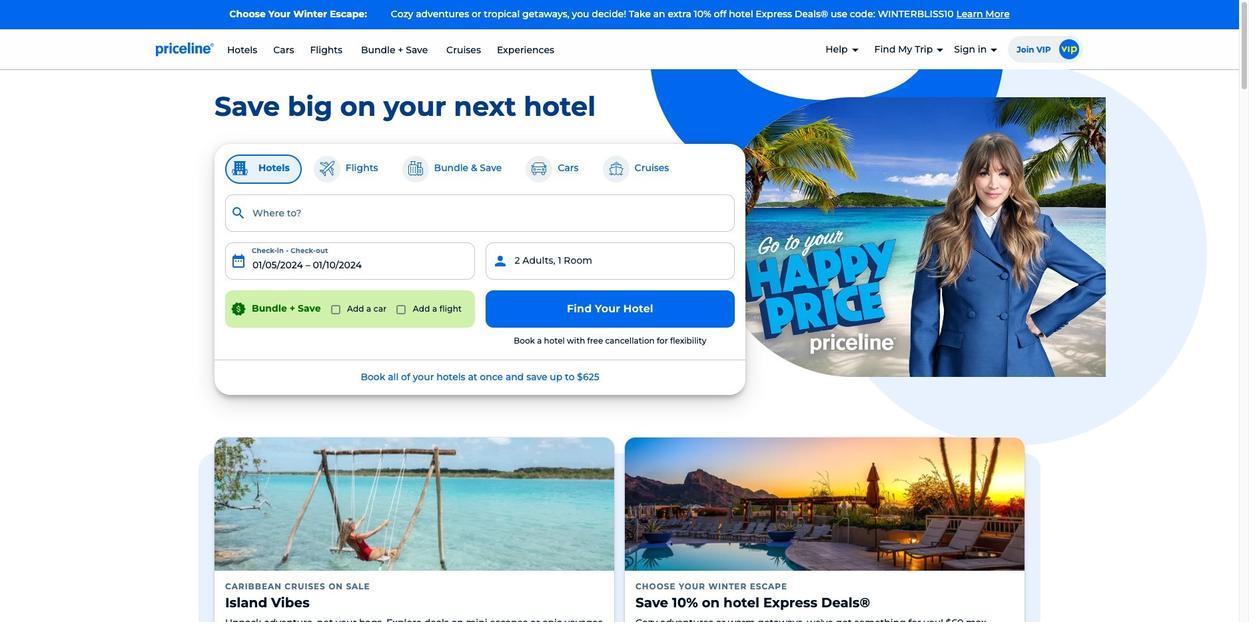 Task type: describe. For each thing, give the bounding box(es) containing it.
traveler selection text field
[[485, 242, 735, 280]]

priceline.com home image
[[156, 42, 214, 56]]

types of travel tab list
[[225, 154, 735, 184]]



Task type: locate. For each thing, give the bounding box(es) containing it.
Where to? field
[[225, 194, 735, 232]]

vip badge icon image
[[1059, 39, 1079, 59]]

Check-in - Check-out field
[[225, 242, 475, 280]]

None field
[[225, 194, 735, 232]]



